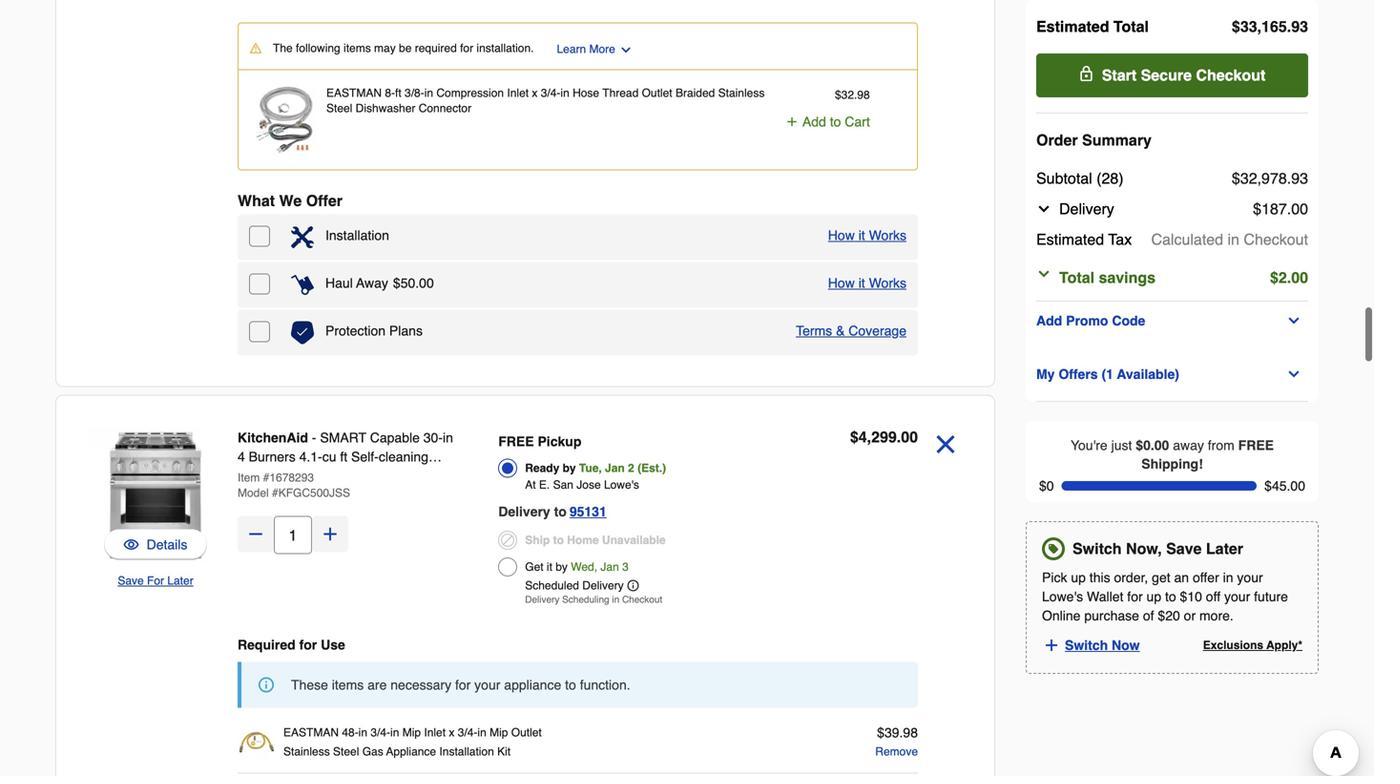 Task type: locate. For each thing, give the bounding box(es) containing it.
your up the future
[[1238, 570, 1264, 585]]

2 vertical spatial .
[[1288, 169, 1292, 187]]

dishwasher
[[356, 102, 416, 115]]

chevron down image
[[1037, 266, 1052, 282], [1287, 367, 1302, 382]]

1 93 from the top
[[1292, 18, 1309, 35]]

93
[[1292, 18, 1309, 35], [1292, 169, 1309, 187]]

1 vertical spatial total
[[1060, 269, 1095, 286]]

delivery up "estimated tax"
[[1060, 200, 1115, 218]]

1 vertical spatial chevron down image
[[1287, 367, 1302, 382]]

to left cart
[[830, 114, 842, 129]]

1 horizontal spatial outlet
[[642, 86, 673, 100]]

lowe's inside option group
[[604, 478, 640, 492]]

1 horizontal spatial later
[[1207, 540, 1244, 558]]

gas inside smart capable 30-in 4 burners 4.1-cu ft self-cleaning convection oven freestanding smart gas range (stainless steel)
[[277, 487, 302, 503]]

outlet for thread
[[642, 86, 673, 100]]

ft
[[395, 86, 402, 100], [340, 449, 348, 464]]

1 vertical spatial .
[[855, 88, 858, 102]]

estimated up secure image
[[1037, 18, 1110, 35]]

outlet down appliance
[[512, 726, 542, 739]]

delivery down scheduled
[[525, 594, 560, 605]]

add left cart
[[803, 114, 827, 129]]

1 horizontal spatial save
[[1167, 540, 1202, 558]]

0 horizontal spatial later
[[167, 574, 194, 588]]

2 left (est.) in the left bottom of the page
[[628, 462, 635, 475]]

how for installation
[[829, 228, 855, 243]]

info image down 3
[[628, 580, 639, 591]]

$20
[[1159, 608, 1181, 624]]

2 how from the top
[[829, 275, 855, 291]]

chevron down image down subtotal
[[1037, 201, 1052, 217]]

for down order,
[[1128, 589, 1143, 605]]

checkout for calculated in checkout
[[1244, 231, 1309, 248]]

stainless right braided
[[719, 86, 765, 100]]

to inside pick up this order, get an offer in your lowe's wallet for up to $10 off your future online purchase of $20 or more.
[[1166, 589, 1177, 605]]

0 vertical spatial 93
[[1292, 18, 1309, 35]]

switch down "online"
[[1066, 638, 1109, 653]]

x left hose
[[532, 86, 538, 100]]

remove item image
[[930, 428, 962, 461]]

1 vertical spatial x
[[449, 726, 455, 739]]

0 vertical spatial gas
[[277, 487, 302, 503]]

0 horizontal spatial total
[[1060, 269, 1095, 286]]

0 vertical spatial 2
[[1279, 269, 1288, 286]]

add left promo
[[1037, 313, 1063, 328]]

1 vertical spatial 93
[[1292, 169, 1309, 187]]

0 horizontal spatial 3/4-
[[371, 726, 391, 739]]

(stainless
[[348, 487, 407, 503]]

1 works from the top
[[869, 228, 907, 243]]

.00 for $ 2 .00
[[1288, 269, 1309, 286]]

1 horizontal spatial up
[[1147, 589, 1162, 605]]

0 vertical spatial lowe's
[[604, 478, 640, 492]]

total up start
[[1114, 18, 1149, 35]]

it inside option group
[[547, 560, 553, 574]]

0 vertical spatial eastman
[[327, 86, 382, 100]]

estimated for estimated tax
[[1037, 231, 1105, 248]]

0 vertical spatial how it works button
[[829, 226, 907, 245]]

1 horizontal spatial stainless
[[719, 86, 765, 100]]

2 works from the top
[[869, 275, 907, 291]]

1 vertical spatial up
[[1147, 589, 1162, 605]]

2 how it works from the top
[[829, 275, 907, 291]]

1 vertical spatial 2
[[628, 462, 635, 475]]

1 horizontal spatial info image
[[628, 580, 639, 591]]

ship to home unavailable
[[525, 534, 666, 547]]

0 horizontal spatial mip
[[403, 726, 421, 739]]

outlet right thread
[[642, 86, 673, 100]]

lowe's down ready by tue, jan 2 (est.)
[[604, 478, 640, 492]]

promo
[[1067, 313, 1109, 328]]

2 down calculated in checkout
[[1279, 269, 1288, 286]]

up up of
[[1147, 589, 1162, 605]]

later up offer
[[1207, 540, 1244, 558]]

1 horizontal spatial add
[[1037, 313, 1063, 328]]

these items are necessary for your appliance to function.
[[291, 677, 631, 693]]

how it works button for installation
[[829, 226, 907, 245]]

away
[[1174, 438, 1205, 453]]

2 vertical spatial your
[[475, 677, 501, 693]]

$ down calculated in checkout
[[1271, 269, 1279, 286]]

0 horizontal spatial free
[[499, 434, 534, 449]]

0 vertical spatial info image
[[628, 580, 639, 591]]

1 horizontal spatial ft
[[395, 86, 402, 100]]

gas left appliance
[[363, 745, 384, 759]]

1 vertical spatial how
[[829, 275, 855, 291]]

1 vertical spatial items
[[332, 677, 364, 693]]

how it works
[[829, 228, 907, 243], [829, 275, 907, 291]]

total savings
[[1060, 269, 1156, 286]]

.00
[[1288, 200, 1309, 218], [1288, 269, 1309, 286], [416, 275, 434, 291], [897, 428, 918, 446]]

$ 2 .00
[[1271, 269, 1309, 286]]

2 inside option group
[[628, 462, 635, 475]]

.00 for $ 187 .00
[[1288, 200, 1309, 218]]

3/4- inside 8-ft 3/8-in compression inlet x 3/4-in hose thread outlet braided stainless steel dishwasher connector
[[541, 86, 561, 100]]

steel down 48-
[[333, 745, 359, 759]]

gas
[[277, 487, 302, 503], [363, 745, 384, 759]]

item #1678293 model #kfgc500jss
[[238, 471, 350, 500]]

it for installation
[[859, 228, 866, 243]]

$ up start secure checkout
[[1233, 18, 1241, 35]]

0 horizontal spatial lowe's
[[604, 478, 640, 492]]

0 vertical spatial up
[[1072, 570, 1086, 585]]

your right off
[[1225, 589, 1251, 605]]

1 vertical spatial estimated
[[1037, 231, 1105, 248]]

wed,
[[571, 560, 598, 574]]

0 horizontal spatial chevron down image
[[1037, 266, 1052, 282]]

checkout inside start secure checkout button
[[1197, 66, 1266, 84]]

steel left dishwasher
[[327, 102, 353, 115]]

0 vertical spatial how it works
[[829, 228, 907, 243]]

estimated total
[[1037, 18, 1149, 35]]

free inside free shipping!
[[1239, 438, 1275, 453]]

0 horizontal spatial gas
[[277, 487, 302, 503]]

chevron down image right more
[[619, 43, 633, 57]]

appliance
[[504, 677, 562, 693]]

eastman left 48-
[[284, 726, 339, 739]]

.00 down $ 32,978 . 93
[[1288, 200, 1309, 218]]

for right required
[[460, 42, 474, 55]]

mip
[[403, 726, 421, 739], [490, 726, 508, 739]]

0 vertical spatial save
[[1167, 540, 1202, 558]]

cu
[[322, 449, 337, 464]]

of
[[1144, 608, 1155, 624]]

what we offer
[[238, 192, 343, 210]]

32
[[842, 88, 855, 102]]

lowe's up "online"
[[1043, 589, 1084, 605]]

works for installation
[[869, 228, 907, 243]]

$ left 98 at the top right of page
[[835, 88, 842, 102]]

secure
[[1142, 66, 1192, 84]]

delivery for delivery
[[1060, 200, 1115, 218]]

how it works button
[[829, 226, 907, 245], [829, 274, 907, 293]]

by up san
[[563, 462, 576, 475]]

2 vertical spatial it
[[547, 560, 553, 574]]

0 vertical spatial inlet
[[507, 86, 529, 100]]

inlet down installation.
[[507, 86, 529, 100]]

3/4- right 48-
[[371, 726, 391, 739]]

0 vertical spatial ft
[[395, 86, 402, 100]]

your
[[1238, 570, 1264, 585], [1225, 589, 1251, 605], [475, 677, 501, 693]]

plus image for add to cart
[[786, 115, 799, 128]]

.00 for $ 4,299 .00
[[897, 428, 918, 446]]

for left use
[[299, 637, 317, 653]]

items left may
[[344, 42, 371, 55]]

1 vertical spatial switch
[[1066, 638, 1109, 653]]

1 mip from the left
[[403, 726, 421, 739]]

0 vertical spatial stainless
[[719, 86, 765, 100]]

. for 33,165
[[1288, 18, 1292, 35]]

0 vertical spatial works
[[869, 228, 907, 243]]

Stepper number input field with increment and decrement buttons number field
[[274, 516, 312, 554]]

model
[[238, 486, 269, 500]]

1 vertical spatial inlet
[[424, 726, 446, 739]]

0 horizontal spatial plus image
[[786, 115, 799, 128]]

1 vertical spatial add
[[1037, 313, 1063, 328]]

1 horizontal spatial mip
[[490, 726, 508, 739]]

1 horizontal spatial chevron down image
[[1037, 201, 1052, 217]]

to right ship at the bottom of page
[[553, 534, 564, 547]]

outlet inside 8-ft 3/8-in compression inlet x 3/4-in hose thread outlet braided stainless steel dishwasher connector
[[642, 86, 673, 100]]

how for haul away
[[829, 275, 855, 291]]

3
[[623, 560, 629, 574]]

1 horizontal spatial gas
[[363, 745, 384, 759]]

to
[[830, 114, 842, 129], [554, 504, 567, 519], [553, 534, 564, 547], [1166, 589, 1177, 605], [565, 677, 576, 693]]

plus image inside switch now button
[[1044, 637, 1061, 654]]

plus image
[[786, 115, 799, 128], [1044, 637, 1061, 654]]

0 vertical spatial .
[[1288, 18, 1292, 35]]

mip up appliance
[[403, 726, 421, 739]]

93 for $ 32,978 . 93
[[1292, 169, 1309, 187]]

jan right 'tue,'
[[605, 462, 625, 475]]

1 vertical spatial how it works button
[[829, 274, 907, 293]]

(1
[[1102, 367, 1114, 382]]

ft left 3/8-
[[395, 86, 402, 100]]

delivery for delivery to 95131
[[499, 504, 551, 519]]

1 vertical spatial gas
[[363, 745, 384, 759]]

chevron down image down $ 2 .00 at the top of the page
[[1287, 313, 1302, 328]]

stainless inside eastman 48-in 3/4-in mip inlet x 3/4-in mip outlet stainless steel gas appliance installation kit
[[284, 745, 330, 759]]

away from
[[1174, 438, 1235, 453]]

0 horizontal spatial x
[[449, 726, 455, 739]]

$ right just
[[1136, 438, 1144, 453]]

just
[[1112, 438, 1133, 453]]

checkout down 187
[[1244, 231, 1309, 248]]

plus image down "online"
[[1044, 637, 1061, 654]]

1 how from the top
[[829, 228, 855, 243]]

estimated left tax
[[1037, 231, 1105, 248]]

how it works button for haul away
[[829, 274, 907, 293]]

protection plans
[[326, 323, 423, 338]]

1 vertical spatial info image
[[259, 677, 274, 693]]

later inside "button"
[[167, 574, 194, 588]]

switch
[[1073, 540, 1122, 558], [1066, 638, 1109, 653]]

smart
[[238, 487, 273, 503]]

mip up kit on the left of the page
[[490, 726, 508, 739]]

your left appliance
[[475, 677, 501, 693]]

0 vertical spatial checkout
[[1197, 66, 1266, 84]]

the following items may be required for installation.
[[273, 42, 534, 55]]

for inside pick up this order, get an offer in your lowe's wallet for up to $10 off your future online purchase of $20 or more.
[[1128, 589, 1143, 605]]

3/4- down these items are necessary for your appliance to function.
[[458, 726, 478, 739]]

chevron down image
[[619, 43, 633, 57], [1037, 201, 1052, 217], [1287, 313, 1302, 328]]

50
[[401, 275, 416, 291]]

steel
[[327, 102, 353, 115], [333, 745, 359, 759]]

0 horizontal spatial chevron down image
[[619, 43, 633, 57]]

0 vertical spatial outlet
[[642, 86, 673, 100]]

0 horizontal spatial add
[[803, 114, 827, 129]]

93 right 33,165
[[1292, 18, 1309, 35]]

installation down offer
[[326, 228, 389, 243]]

capable
[[370, 430, 420, 445]]

eastman
[[327, 86, 382, 100], [284, 726, 339, 739]]

1 vertical spatial lowe's
[[1043, 589, 1084, 605]]

checkout inside option group
[[622, 594, 663, 605]]

1 vertical spatial how it works
[[829, 275, 907, 291]]

0 vertical spatial chevron down image
[[1037, 266, 1052, 282]]

$ right away
[[393, 275, 401, 291]]

installation.
[[477, 42, 534, 55]]

get
[[525, 560, 544, 574]]

1 vertical spatial outlet
[[512, 726, 542, 739]]

by up scheduled
[[556, 560, 568, 574]]

2 horizontal spatial chevron down image
[[1287, 313, 1302, 328]]

save left for
[[118, 574, 144, 588]]

1 horizontal spatial installation
[[440, 745, 494, 759]]

offers
[[1059, 367, 1099, 382]]

you're
[[1071, 438, 1108, 453]]

.00 up plans
[[416, 275, 434, 291]]

$
[[1233, 18, 1241, 35], [835, 88, 842, 102], [1233, 169, 1241, 187], [1254, 200, 1262, 218], [1271, 269, 1279, 286], [393, 275, 401, 291], [851, 428, 859, 446], [1136, 438, 1144, 453]]

x inside 8-ft 3/8-in compression inlet x 3/4-in hose thread outlet braided stainless steel dishwasher connector
[[532, 86, 538, 100]]

be
[[399, 42, 412, 55]]

.
[[1288, 18, 1292, 35], [855, 88, 858, 102], [1288, 169, 1292, 187]]

0 horizontal spatial ft
[[340, 449, 348, 464]]

up left this
[[1072, 570, 1086, 585]]

tax
[[1109, 231, 1133, 248]]

add for add promo code
[[1037, 313, 1063, 328]]

switch now button
[[1043, 633, 1157, 658]]

$ 4,299 .00
[[851, 428, 918, 446]]

1 vertical spatial by
[[556, 560, 568, 574]]

tag filled image
[[1045, 541, 1063, 558]]

what
[[238, 192, 275, 210]]

outlet for mip
[[512, 726, 542, 739]]

offer
[[1193, 570, 1220, 585]]

3/4- left hose
[[541, 86, 561, 100]]

works
[[869, 228, 907, 243], [869, 275, 907, 291]]

details button
[[104, 529, 207, 560], [124, 535, 188, 554]]

scheduled delivery
[[525, 579, 624, 592]]

.00 left remove item image
[[897, 428, 918, 446]]

stainless inside 8-ft 3/8-in compression inlet x 3/4-in hose thread outlet braided stainless steel dishwasher connector
[[719, 86, 765, 100]]

0 horizontal spatial 2
[[628, 462, 635, 475]]

2 how it works button from the top
[[829, 274, 907, 293]]

free inside option group
[[499, 434, 534, 449]]

gas down "#1678293"
[[277, 487, 302, 503]]

0 vertical spatial estimated
[[1037, 18, 1110, 35]]

0 horizontal spatial outlet
[[512, 726, 542, 739]]

estimated tax
[[1037, 231, 1133, 248]]

online
[[1043, 608, 1081, 624]]

1 how it works from the top
[[829, 228, 907, 243]]

installation
[[326, 228, 389, 243], [440, 745, 494, 759]]

checkout down 3
[[622, 594, 663, 605]]

free pickup
[[499, 434, 582, 449]]

option group
[[499, 428, 764, 611]]

$ for $ 2 .00
[[1271, 269, 1279, 286]]

free up ready
[[499, 434, 534, 449]]

1 vertical spatial ft
[[340, 449, 348, 464]]

2 vertical spatial checkout
[[622, 594, 663, 605]]

1 vertical spatial it
[[859, 275, 866, 291]]

-
[[312, 430, 316, 445]]

ft inside smart capable 30-in 4 burners 4.1-cu ft self-cleaning convection oven freestanding smart gas range (stainless steel)
[[340, 449, 348, 464]]

eastman for eastman
[[327, 86, 382, 100]]

eastman up dishwasher
[[327, 86, 382, 100]]

switch inside button
[[1066, 638, 1109, 653]]

scheduling
[[562, 594, 610, 605]]

1 vertical spatial works
[[869, 275, 907, 291]]

1 vertical spatial later
[[167, 574, 194, 588]]

use
[[321, 637, 345, 653]]

1 horizontal spatial x
[[532, 86, 538, 100]]

learn more
[[557, 42, 616, 56]]

for right necessary at left
[[455, 677, 471, 693]]

it
[[859, 228, 866, 243], [859, 275, 866, 291], [547, 560, 553, 574]]

1 horizontal spatial 2
[[1279, 269, 1288, 286]]

installation left kit on the left of the page
[[440, 745, 494, 759]]

2 vertical spatial chevron down image
[[1287, 313, 1302, 328]]

$ up calculated in checkout
[[1233, 169, 1241, 187]]

#1678293
[[263, 471, 314, 485]]

freestanding
[[344, 468, 422, 484]]

gas inside eastman 48-in 3/4-in mip inlet x 3/4-in mip outlet stainless steel gas appliance installation kit
[[363, 745, 384, 759]]

0 vertical spatial add
[[803, 114, 827, 129]]

2 93 from the top
[[1292, 169, 1309, 187]]

. for 32,978
[[1288, 169, 1292, 187]]

info image down required at left
[[259, 677, 274, 693]]

to down san
[[554, 504, 567, 519]]

warning image
[[250, 42, 262, 54]]

0 vertical spatial items
[[344, 42, 371, 55]]

save up an
[[1167, 540, 1202, 558]]

jan
[[605, 462, 625, 475], [601, 560, 619, 574]]

jan left 3
[[601, 560, 619, 574]]

1 estimated from the top
[[1037, 18, 1110, 35]]

4,299
[[859, 428, 897, 446]]

0 horizontal spatial save
[[118, 574, 144, 588]]

total down "estimated tax"
[[1060, 269, 1095, 286]]

inlet up appliance
[[424, 726, 446, 739]]

smart
[[320, 430, 367, 445]]

eastman inside eastman 48-in 3/4-in mip inlet x 3/4-in mip outlet stainless steel gas appliance installation kit
[[284, 726, 339, 739]]

0 vertical spatial installation
[[326, 228, 389, 243]]

1 how it works button from the top
[[829, 226, 907, 245]]

checkout down 33,165
[[1197, 66, 1266, 84]]

stainless right '48-in 3/4-in mip inlet x 3/4-in mip outlet stainless steel gas appliance installation kit' image
[[284, 745, 330, 759]]

haul away $ 50 .00
[[326, 275, 434, 291]]

ft right cu
[[340, 449, 348, 464]]

add promo code link
[[1037, 309, 1309, 332]]

option group containing free pickup
[[499, 428, 764, 611]]

1 vertical spatial checkout
[[1244, 231, 1309, 248]]

coverage
[[849, 323, 907, 338]]

1 horizontal spatial free
[[1239, 438, 1275, 453]]

works for haul away
[[869, 275, 907, 291]]

the
[[273, 42, 293, 55]]

eastman for eastman 48-in 3/4-in mip inlet x 3/4-in mip outlet stainless steel gas appliance installation kit
[[284, 726, 339, 739]]

free shipping!
[[1142, 438, 1275, 472]]

x down these items are necessary for your appliance to function.
[[449, 726, 455, 739]]

delivery for delivery scheduling in checkout
[[525, 594, 560, 605]]

protection plan filled image
[[291, 321, 314, 344]]

2 estimated from the top
[[1037, 231, 1105, 248]]

1 vertical spatial installation
[[440, 745, 494, 759]]

$ down 32,978
[[1254, 200, 1262, 218]]

free for free pickup
[[499, 434, 534, 449]]

subtotal
[[1037, 169, 1093, 187]]

1 horizontal spatial inlet
[[507, 86, 529, 100]]

info image
[[628, 580, 639, 591], [259, 677, 274, 693]]

98
[[858, 88, 870, 102]]

0 vertical spatial steel
[[327, 102, 353, 115]]

inlet inside eastman 48-in 3/4-in mip inlet x 3/4-in mip outlet stainless steel gas appliance installation kit
[[424, 726, 446, 739]]

1 vertical spatial stainless
[[284, 745, 330, 759]]

$ left remove item image
[[851, 428, 859, 446]]

summary
[[1083, 131, 1152, 149]]

block image
[[499, 531, 518, 550]]

1 vertical spatial plus image
[[1044, 637, 1061, 654]]

remove
[[876, 745, 918, 759]]

at
[[525, 478, 536, 492]]

1 horizontal spatial total
[[1114, 18, 1149, 35]]

1 vertical spatial your
[[1225, 589, 1251, 605]]

3/8-
[[405, 86, 425, 100]]

save inside "button"
[[118, 574, 144, 588]]

switch up this
[[1073, 540, 1122, 558]]

items left 'are'
[[332, 677, 364, 693]]

outlet inside eastman 48-in 3/4-in mip inlet x 3/4-in mip outlet stainless steel gas appliance installation kit
[[512, 726, 542, 739]]

0 vertical spatial how
[[829, 228, 855, 243]]

to up $20
[[1166, 589, 1177, 605]]

4
[[238, 449, 245, 464]]

later right for
[[167, 574, 194, 588]]

plus image left add to cart
[[786, 115, 799, 128]]

.00 down $ 187 .00 on the right of the page
[[1288, 269, 1309, 286]]

95131 button
[[570, 500, 607, 523]]

93 up $ 187 .00 on the right of the page
[[1292, 169, 1309, 187]]

8-ft 3/8-in compression inlet x 3/4-in hose thread outlet braided stainless steel dishwasher connector
[[327, 86, 765, 115]]

1 horizontal spatial chevron down image
[[1287, 367, 1302, 382]]

free right 'from'
[[1239, 438, 1275, 453]]

delivery down at
[[499, 504, 551, 519]]



Task type: vqa. For each thing, say whether or not it's contained in the screenshot.
chevron down image
yes



Task type: describe. For each thing, give the bounding box(es) containing it.
thread
[[603, 86, 639, 100]]

in inside option group
[[612, 594, 620, 605]]

following
[[296, 42, 341, 55]]

steel inside 8-ft 3/8-in compression inlet x 3/4-in hose thread outlet braided stainless steel dishwasher connector
[[327, 102, 353, 115]]

installation inside eastman 48-in 3/4-in mip inlet x 3/4-in mip outlet stainless steel gas appliance installation kit
[[440, 745, 494, 759]]

delivery up delivery scheduling in checkout
[[583, 579, 624, 592]]

info image inside option group
[[628, 580, 639, 591]]

exclusions apply*
[[1204, 639, 1303, 652]]

8-
[[385, 86, 395, 100]]

quickview image
[[124, 535, 139, 554]]

32,978
[[1241, 169, 1288, 187]]

cart
[[845, 114, 870, 129]]

off
[[1207, 589, 1221, 605]]

plans
[[389, 323, 423, 338]]

$ 32,978 . 93
[[1233, 169, 1309, 187]]

calculated
[[1152, 231, 1224, 248]]

order,
[[1115, 570, 1149, 585]]

pick
[[1043, 570, 1068, 585]]

minus image
[[246, 525, 265, 544]]

in inside smart capable 30-in 4 burners 4.1-cu ft self-cleaning convection oven freestanding smart gas range (stainless steel)
[[443, 430, 453, 445]]

switch for switch now, save later
[[1073, 540, 1122, 558]]

hose
[[573, 86, 600, 100]]

available)
[[1118, 367, 1180, 382]]

wallet
[[1088, 589, 1124, 605]]

this
[[1090, 570, 1111, 585]]

1 vertical spatial jan
[[601, 560, 619, 574]]

1 vertical spatial chevron down image
[[1037, 201, 1052, 217]]

or
[[1185, 608, 1196, 624]]

it for haul away
[[859, 275, 866, 291]]

x inside eastman 48-in 3/4-in mip inlet x 3/4-in mip outlet stainless steel gas appliance installation kit
[[449, 726, 455, 739]]

95131
[[570, 504, 607, 519]]

required
[[415, 42, 457, 55]]

48-in 3/4-in mip inlet x 3/4-in mip outlet stainless steel gas appliance installation kit image
[[238, 723, 276, 761]]

93 for $ 33,165 . 93
[[1292, 18, 1309, 35]]

0 horizontal spatial up
[[1072, 570, 1086, 585]]

start secure checkout button
[[1037, 53, 1309, 97]]

0.00
[[1144, 438, 1170, 453]]

self-
[[351, 449, 379, 464]]

$ 187 .00
[[1254, 200, 1309, 218]]

delivery scheduling in checkout
[[525, 594, 663, 605]]

calculated in checkout
[[1152, 231, 1309, 248]]

ft inside 8-ft 3/8-in compression inlet x 3/4-in hose thread outlet braided stainless steel dishwasher connector
[[395, 86, 402, 100]]

0 vertical spatial your
[[1238, 570, 1264, 585]]

for
[[147, 574, 164, 588]]

oven
[[308, 468, 340, 484]]

187
[[1262, 200, 1288, 218]]

assembly image
[[291, 226, 314, 249]]

chevron down image inside add promo code link
[[1287, 313, 1302, 328]]

my offers (1 available) link
[[1037, 363, 1309, 386]]

remove button
[[876, 742, 918, 761]]

$ 32 . 98
[[835, 88, 870, 102]]

required
[[238, 637, 296, 653]]

more.
[[1200, 608, 1234, 624]]

0 horizontal spatial installation
[[326, 228, 389, 243]]

0 vertical spatial jan
[[605, 462, 625, 475]]

smart capable 30-in 4 burners 4.1-cu ft self-cleaning convection oven freestanding smart gas range (stainless steel) image
[[87, 426, 224, 564]]

ready
[[525, 462, 560, 475]]

haul away filled image
[[291, 274, 314, 296]]

ready by tue, jan 2 (est.)
[[525, 462, 666, 475]]

free for free shipping!
[[1239, 438, 1275, 453]]

my
[[1037, 367, 1055, 382]]

switch now, save later
[[1073, 540, 1244, 558]]

. for 32
[[855, 88, 858, 102]]

e.
[[539, 478, 550, 492]]

to for cart
[[830, 114, 842, 129]]

48-
[[342, 726, 359, 739]]

lowe's inside pick up this order, get an offer in your lowe's wallet for up to $10 off your future online purchase of $20 or more.
[[1043, 589, 1084, 605]]

switch now
[[1066, 638, 1141, 653]]

an
[[1175, 570, 1190, 585]]

$ for $ 32 . 98
[[835, 88, 842, 102]]

0 vertical spatial later
[[1207, 540, 1244, 558]]

pickup
[[538, 434, 582, 449]]

in inside pick up this order, get an offer in your lowe's wallet for up to $10 off your future online purchase of $20 or more.
[[1224, 570, 1234, 585]]

$0
[[1040, 479, 1055, 494]]

inlet inside 8-ft 3/8-in compression inlet x 3/4-in hose thread outlet braided stainless steel dishwasher connector
[[507, 86, 529, 100]]

$10
[[1181, 589, 1203, 605]]

0 horizontal spatial info image
[[259, 677, 274, 693]]

code
[[1113, 313, 1146, 328]]

8-ft 3/8-in compression inlet x 3/4-in hose thread outlet braided stainless steel dishwasher connector image
[[250, 85, 319, 154]]

now
[[1112, 638, 1141, 653]]

haul
[[326, 275, 353, 291]]

$45.00
[[1265, 479, 1306, 494]]

0 vertical spatial chevron down image
[[619, 43, 633, 57]]

#kfgc500jss
[[272, 486, 350, 500]]

add for add to cart
[[803, 114, 827, 129]]

checkout for start secure checkout
[[1197, 66, 1266, 84]]

save for later
[[118, 574, 194, 588]]

add to cart
[[803, 114, 870, 129]]

add item to cart element
[[803, 112, 870, 131]]

plus image for switch now
[[1044, 637, 1061, 654]]

0 vertical spatial by
[[563, 462, 576, 475]]

offer
[[306, 192, 343, 210]]

required for use
[[238, 637, 345, 653]]

switch for switch now
[[1066, 638, 1109, 653]]

0 vertical spatial total
[[1114, 18, 1149, 35]]

how it works for installation
[[829, 228, 907, 243]]

$ for $ 187 .00
[[1254, 200, 1262, 218]]

$39.98 remove
[[876, 725, 918, 759]]

1 horizontal spatial 3/4-
[[458, 726, 478, 739]]

to for 95131
[[554, 504, 567, 519]]

chevron down image inside my offers (1 available) link
[[1287, 367, 1302, 382]]

you're just $ 0.00
[[1071, 438, 1170, 453]]

item
[[238, 471, 260, 485]]

secure image
[[1080, 66, 1095, 81]]

kitchenaid -
[[238, 430, 320, 445]]

$ for $ 32,978 . 93
[[1233, 169, 1241, 187]]

braided
[[676, 86, 715, 100]]

apply*
[[1267, 639, 1303, 652]]

30-
[[424, 430, 443, 445]]

delivery to 95131
[[499, 504, 607, 519]]

we
[[279, 192, 302, 210]]

scheduled
[[525, 579, 579, 592]]

plus image
[[321, 525, 340, 544]]

future
[[1255, 589, 1289, 605]]

details
[[147, 537, 188, 552]]

steel inside eastman 48-in 3/4-in mip inlet x 3/4-in mip outlet stainless steel gas appliance installation kit
[[333, 745, 359, 759]]

steel)
[[411, 487, 446, 503]]

these
[[291, 677, 328, 693]]

compression
[[437, 86, 504, 100]]

terms & coverage button
[[796, 321, 907, 340]]

$ for $ 4,299 .00
[[851, 428, 859, 446]]

tue,
[[579, 462, 602, 475]]

estimated for estimated total
[[1037, 18, 1110, 35]]

$ 33,165 . 93
[[1233, 18, 1309, 35]]

necessary
[[391, 677, 452, 693]]

unavailable
[[602, 534, 666, 547]]

$ for $ 33,165 . 93
[[1233, 18, 1241, 35]]

to for home
[[553, 534, 564, 547]]

to left function.
[[565, 677, 576, 693]]

how it works for haul away
[[829, 275, 907, 291]]

terms & coverage
[[796, 323, 907, 338]]

2 mip from the left
[[490, 726, 508, 739]]



